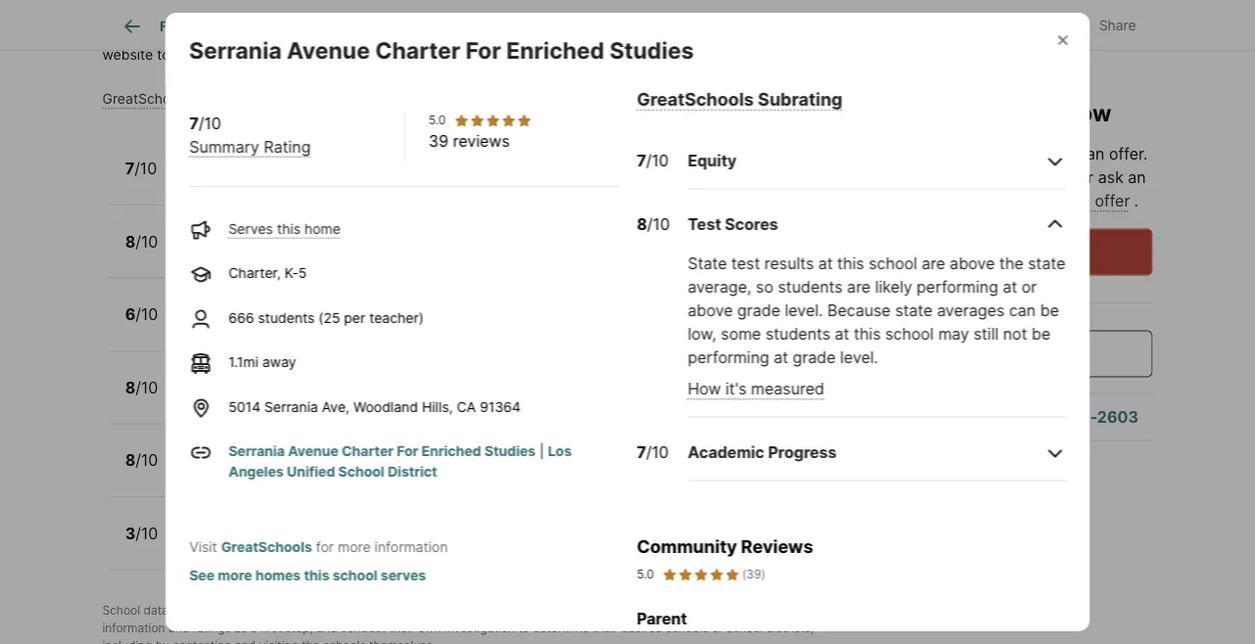 Task type: vqa. For each thing, say whether or not it's contained in the screenshot.
sale & tax history
no



Task type: describe. For each thing, give the bounding box(es) containing it.
charter for woodland hills charter academy public, 6-8 • serves this home • 0.7mi
[[298, 297, 358, 316]]

0 vertical spatial level.
[[785, 302, 823, 321]]

for for serrania avenue charter for enriched studies
[[465, 36, 501, 64]]

0 horizontal spatial an
[[914, 408, 933, 427]]

8 /10 for state test results at this school are above the state average, so students are likely performing at or above grade level.  because state averages can be low, some students at this school may still not be performing at grade level.
[[637, 215, 670, 234]]

/10 inside 3 /10 public, 9-12 • choice school • 5.7mi
[[135, 525, 158, 544]]

tour inside request tour anyway button
[[986, 243, 1018, 262]]

oaks
[[253, 224, 292, 243]]

request tour anyway button
[[846, 229, 1153, 276]]

8 up the 6
[[125, 233, 135, 252]]

it's
[[725, 380, 746, 399]]

request tour anyway
[[920, 243, 1080, 262]]

this inside serrania avenue charter for enriched studies charter, k-5 • serves this home • 1.1mi
[[322, 173, 346, 189]]

serves inside serrania avenue charter for enriched studies charter, k-5 • serves this home • 1.1mi
[[274, 173, 318, 189]]

k- inside serrania avenue charter for enriched studies dialog
[[284, 265, 298, 282]]

0 vertical spatial grade
[[737, 302, 780, 321]]

academic progress button
[[688, 426, 1067, 482]]

may inside this home may not be allowing tours right now
[[967, 71, 1013, 98]]

the inside state test results at this school are above the state average, so students are likely performing at or above grade level.  because state averages can be low, some students at this school may still not be performing at grade level.
[[999, 255, 1024, 274]]

so
[[756, 278, 773, 297]]

12 down balboa
[[241, 392, 256, 408]]

1 vertical spatial more
[[217, 568, 252, 585]]

information inside the , a nonprofit organization. redfin recommends buyers and renters use greatschools information and ratings as a
[[102, 622, 165, 636]]

0 vertical spatial summary
[[193, 91, 255, 108]]

tours
[[944, 99, 1002, 126]]

los angeles unified school district
[[228, 444, 572, 481]]

(39)
[[742, 568, 765, 582]]

allowing
[[846, 99, 939, 126]]

los angeles unified school district link
[[228, 444, 572, 481]]

school left the districts,
[[727, 622, 763, 636]]

1 tab from the left
[[210, 3, 308, 50]]

646-
[[1059, 408, 1098, 427]]

enriched for serrania avenue charter for enriched studies |
[[421, 444, 481, 460]]

0 vertical spatial rating
[[259, 91, 300, 108]]

all
[[201, 47, 215, 64]]

community
[[637, 537, 737, 558]]

serrania down college
[[264, 399, 318, 416]]

conduct
[[341, 622, 386, 636]]

see more homes this school serves link
[[189, 568, 426, 585]]

a inside . you can request a tour anyway or ask
[[971, 168, 979, 187]]

12 inside taft charter high charter, 9-12 • serves this home • 1.6mi
[[251, 465, 266, 481]]

enriched for serrania avenue charter for enriched studies charter, k-5 • serves this home • 1.1mi
[[401, 151, 469, 170]]

at up the measured
[[774, 349, 788, 368]]

community reviews
[[637, 537, 813, 558]]

woodland inside serrania avenue charter for enriched studies dialog
[[353, 399, 418, 416]]

angeles
[[228, 464, 283, 481]]

studies for serrania avenue charter for enriched studies
[[609, 36, 694, 64]]

use
[[696, 604, 716, 619]]

/10 left sherman on the top
[[135, 233, 158, 252]]

1 horizontal spatial are
[[922, 255, 945, 274]]

7 /10 for equity
[[637, 152, 669, 171]]

1.1mi inside serrania avenue charter for enriched studies charter, k-5 • serves this home • 1.1mi
[[401, 173, 431, 189]]

greatschools up 'equity'
[[637, 88, 754, 110]]

• down balboa
[[259, 392, 267, 408]]

0 vertical spatial not
[[351, 26, 373, 43]]

avenue for serrania avenue charter for enriched studies
[[287, 36, 370, 64]]

at down 'because'
[[835, 325, 849, 344]]

school up likely
[[869, 255, 917, 274]]

this inside "please check the school district website to see all schools serving this home."
[[324, 47, 348, 64]]

serrania avenue charter for enriched studies charter, k-5 • serves this home • 1.1mi
[[180, 151, 531, 189]]

greatschools summary rating link
[[102, 91, 300, 108]]

5014 serrania ave, woodland hills, ca 91364
[[228, 399, 521, 416]]

0 horizontal spatial state
[[895, 302, 933, 321]]

feed tab list
[[102, 0, 787, 50]]

still
[[973, 325, 999, 344]]

greatschools down the website
[[102, 91, 190, 108]]

serrania avenue charter for enriched studies |
[[228, 444, 548, 460]]

, a nonprofit organization. redfin recommends buyers and renters use greatschools information and ratings as a
[[102, 604, 794, 636]]

may inside state test results at this school are above the state average, so students are likely performing at or above grade level.  because state averages can be low, some students at this school may still not be performing at grade level.
[[938, 325, 969, 344]]

accepted
[[1013, 145, 1083, 164]]

2603
[[1098, 408, 1139, 427]]

see
[[174, 47, 197, 64]]

rating inside 7 /10 summary rating
[[263, 137, 310, 156]]

already
[[954, 145, 1009, 164]]

backup offer link
[[1036, 192, 1131, 211]]

charter, inside serrania avenue charter for enriched studies dialog
[[228, 265, 280, 282]]

home inside serrania avenue charter for enriched studies charter, k-5 • serves this home • 1.1mi
[[350, 173, 386, 189]]

or inside . you can request a tour anyway or ask
[[1079, 168, 1094, 187]]

sherman oaks center for enriched studies
[[180, 224, 511, 243]]

5.7mi inside 3 /10 public, 9-12 • choice school • 5.7mi
[[379, 538, 414, 554]]

lake
[[180, 370, 216, 389]]

visit
[[189, 540, 217, 556]]

to inside "please check the school district website to see all schools serving this home."
[[157, 47, 170, 64]]

avenue for serrania avenue charter for enriched studies charter, k-5 • serves this home • 1.1mi
[[248, 151, 306, 170]]

school down likely
[[885, 325, 934, 344]]

share button
[[1055, 4, 1153, 45]]

step,
[[286, 622, 313, 636]]

district
[[387, 464, 437, 481]]

8 for public, k-12 • choice school • 5.7mi
[[125, 379, 135, 398]]

for for serrania avenue charter for enriched studies charter, k-5 • serves this home • 1.1mi
[[372, 151, 397, 170]]

this
[[846, 71, 894, 98]]

1 horizontal spatial and
[[316, 622, 337, 636]]

5 inside serrania avenue charter for enriched studies charter, k-5 • serves this home • 1.1mi
[[250, 173, 258, 189]]

home inside woodland hills charter academy public, 6-8 • serves this home • 0.7mi
[[342, 319, 378, 335]]

0 horizontal spatial school
[[102, 604, 140, 619]]

7 /10 down greatschools summary rating
[[125, 160, 157, 179]]

2 vertical spatial be
[[1032, 325, 1050, 344]]

studies for serrania avenue charter for enriched studies charter, k-5 • serves this home • 1.1mi
[[473, 151, 531, 170]]

data
[[144, 604, 168, 619]]

this down visit greatschools for more information
[[304, 568, 329, 585]]

this down 'because'
[[854, 325, 881, 344]]

charter, inside taft charter high charter, 9-12 • serves this home • 1.6mi
[[180, 465, 232, 481]]

/10 down greatschools summary rating
[[134, 160, 157, 179]]

anyway inside button
[[1021, 243, 1080, 262]]

0 horizontal spatial 5.0
[[428, 113, 446, 128]]

request
[[910, 168, 966, 187]]

1.1mi inside serrania avenue charter for enriched studies dialog
[[228, 354, 258, 371]]

summary rating link
[[189, 137, 310, 156]]

home inside serrania avenue charter for enriched studies dialog
[[304, 221, 340, 237]]

greatschools up homes
[[221, 540, 312, 556]]

666
[[228, 310, 254, 327]]

this inside taft charter high charter, 9-12 • serves this home • 1.6mi
[[330, 465, 353, 481]]

1 horizontal spatial rating 5.0 out of 5 element
[[662, 567, 740, 584]]

start
[[872, 408, 910, 427]]

1 horizontal spatial performing
[[917, 278, 998, 297]]

teacher)
[[369, 310, 423, 327]]

lake balboa college preparatory magnet k-12 public, k-12 • choice school • 5.7mi
[[180, 370, 530, 408]]

8 /10 up 6 /10
[[125, 233, 158, 252]]

tour inside . you can request a tour anyway or ask
[[984, 168, 1014, 187]]

school inside lake balboa college preparatory magnet k-12 public, k-12 • choice school • 5.7mi
[[320, 392, 363, 408]]

/10 left taft
[[135, 452, 158, 471]]

1 horizontal spatial to
[[518, 622, 530, 636]]

renters
[[653, 604, 692, 619]]

districts,
[[767, 622, 814, 636]]

1 vertical spatial be
[[1040, 302, 1059, 321]]

students down the results at the top of page
[[778, 278, 843, 297]]

1 horizontal spatial more
[[337, 540, 370, 556]]

serves inside woodland hills charter academy public, 6-8 • serves this home • 0.7mi
[[266, 319, 310, 335]]

• up sherman oaks center for enriched studies
[[390, 173, 398, 189]]

has
[[923, 145, 950, 164]]

school up the nonprofit
[[332, 568, 377, 585]]

balboa
[[220, 370, 272, 389]]

|
[[539, 444, 544, 460]]

1 vertical spatial is
[[172, 604, 181, 619]]

the
[[846, 145, 875, 164]]

serrania avenue charter for enriched studies link
[[228, 444, 535, 460]]

public, inside 3 /10 public, 9-12 • choice school • 5.7mi
[[180, 538, 223, 554]]

school inside 3 /10 public, 9-12 • choice school • 5.7mi
[[321, 538, 364, 554]]

average,
[[688, 278, 751, 297]]

• right 666
[[254, 319, 262, 335]]

magnet
[[433, 370, 492, 389]]

academy
[[361, 297, 433, 316]]

greatschools inside the , a nonprofit organization. redfin recommends buyers and renters use greatschools information and ratings as a
[[719, 604, 794, 619]]

serrania avenue charter for enriched studies
[[189, 36, 694, 64]]

schools inside "please check the school district website to see all schools serving this home."
[[219, 47, 269, 64]]

5.7mi inside lake balboa college preparatory magnet k-12 public, k-12 • choice school • 5.7mi
[[378, 392, 413, 408]]

policy
[[292, 26, 333, 43]]

2 tab from the left
[[308, 3, 447, 50]]

be inside this home may not be allowing tours right now
[[1060, 71, 1088, 98]]

39
[[428, 132, 448, 151]]

equity
[[688, 152, 736, 171]]

• down academy
[[382, 319, 390, 335]]

ask a question
[[944, 345, 1056, 364]]

on
[[464, 26, 480, 43]]

provided
[[184, 604, 233, 619]]

serrania avenue charter for enriched studies element
[[189, 13, 717, 65]]

6-
[[227, 319, 242, 335]]

8 for state test results at this school are above the state average, so students are likely performing at or above grade level.  because state averages can be low, some students at this school may still not be performing at grade level.
[[637, 215, 647, 234]]

greatschools subrating
[[637, 88, 843, 110]]

public, inside lake balboa college preparatory magnet k-12 public, k-12 • choice school • 5.7mi
[[180, 392, 223, 408]]

feed link
[[120, 15, 192, 38]]

7 /10 for academic progress
[[637, 444, 669, 463]]

7 inside 7 /10 summary rating
[[189, 114, 198, 133]]

scores
[[725, 215, 778, 234]]

home inside this home may not be allowing tours right now
[[900, 71, 962, 98]]

desired
[[621, 622, 663, 636]]

at down request tour anyway button
[[1003, 278, 1017, 297]]

6 /10
[[125, 306, 158, 325]]

reviews
[[453, 132, 510, 151]]

or
[[989, 294, 1011, 313]]

7 /10 summary rating
[[189, 114, 310, 156]]

• left "1.6mi"
[[397, 465, 405, 481]]

woodland hills's enrollment policy is not based solely on geography.
[[102, 26, 562, 43]]

as
[[234, 622, 247, 636]]

own
[[418, 622, 441, 636]]

• right "for"
[[368, 538, 375, 554]]

• down high
[[270, 465, 277, 481]]

3
[[125, 525, 135, 544]]

3 /10 public, 9-12 • choice school • 5.7mi
[[125, 525, 414, 554]]

8 /10 for public, k-12 • choice school • 5.7mi
[[125, 379, 158, 398]]

9- inside taft charter high charter, 9-12 • serves this home • 1.6mi
[[236, 465, 251, 481]]

12 inside 3 /10 public, 9-12 • choice school • 5.7mi
[[242, 538, 257, 554]]

2 vertical spatial or
[[712, 622, 723, 636]]

enriched for serrania avenue charter for enriched studies
[[506, 36, 604, 64]]

• up homes
[[260, 538, 268, 554]]

at right the results at the top of page
[[818, 255, 833, 274]]

charter for serrania avenue charter for enriched studies
[[375, 36, 460, 64]]

for
[[316, 540, 334, 556]]

charter for serrania avenue charter for enriched studies |
[[341, 444, 393, 460]]

test
[[731, 255, 760, 274]]

ask
[[944, 345, 973, 364]]

test
[[688, 215, 721, 234]]

12 up 91364
[[513, 370, 530, 389]]

8 /10 for charter, 9-12 • serves this home • 1.6mi
[[125, 452, 158, 471]]

(818) 646-2603
[[1014, 408, 1139, 427]]

state test results at this school are above the state average, so students are likely performing at or above grade level.  because state averages can be low, some students at this school may still not be performing at grade level.
[[688, 255, 1065, 368]]

• down preparatory at the bottom left
[[366, 392, 374, 408]]



Task type: locate. For each thing, give the bounding box(es) containing it.
0 vertical spatial public,
[[180, 319, 223, 335]]

test scores button
[[688, 198, 1067, 253]]

can up question
[[1009, 302, 1036, 321]]

above up averages
[[950, 255, 995, 274]]

summary up 7 /10 summary rating
[[193, 91, 255, 108]]

0 vertical spatial is
[[336, 26, 347, 43]]

because
[[827, 302, 891, 321]]

serrania for serrania avenue charter for enriched studies charter, k-5 • serves this home • 1.1mi
[[180, 151, 244, 170]]

8 inside woodland hills charter academy public, 6-8 • serves this home • 0.7mi
[[242, 319, 250, 335]]

charter inside woodland hills charter academy public, 6-8 • serves this home • 0.7mi
[[298, 297, 358, 316]]

666 students (25 per teacher)
[[228, 310, 423, 327]]

test scores
[[688, 215, 778, 234]]

1 horizontal spatial grade
[[793, 349, 836, 368]]

you
[[846, 168, 874, 187]]

1 horizontal spatial school
[[338, 464, 384, 481]]

enriched down 39 at the left
[[401, 151, 469, 170]]

for up "district"
[[396, 444, 418, 460]]

this up charter, k-5
[[277, 221, 300, 237]]

0 horizontal spatial woodland
[[102, 26, 170, 43]]

tab
[[210, 3, 308, 50], [308, 3, 447, 50], [447, 3, 596, 50], [596, 3, 686, 50], [686, 3, 771, 50]]

rating 5.0 out of 5 element
[[453, 113, 532, 129], [662, 567, 740, 584]]

can inside . you can request a tour anyway or ask
[[879, 168, 905, 187]]

avenue inside serrania avenue charter for enriched studies charter, k-5 • serves this home • 1.1mi
[[248, 151, 306, 170]]

0 vertical spatial woodland
[[102, 26, 170, 43]]

1 horizontal spatial woodland
[[180, 297, 258, 316]]

is right data
[[172, 604, 181, 619]]

3 public, from the top
[[180, 538, 223, 554]]

0 horizontal spatial above
[[688, 302, 733, 321]]

2 vertical spatial avenue
[[288, 444, 338, 460]]

0 vertical spatial charter,
[[180, 173, 232, 189]]

1 horizontal spatial an
[[1087, 145, 1105, 164]]

offer for an backup offer .
[[1095, 192, 1131, 211]]

1 vertical spatial grade
[[793, 349, 836, 368]]

anyway
[[1018, 168, 1075, 187], [1021, 243, 1080, 262]]

state down backup
[[1028, 255, 1065, 274]]

0 vertical spatial are
[[922, 255, 945, 274]]

hills,
[[422, 399, 453, 416]]

may
[[967, 71, 1013, 98], [938, 325, 969, 344]]

taft charter high charter, 9-12 • serves this home • 1.6mi
[[180, 443, 442, 481]]

0 vertical spatial may
[[967, 71, 1013, 98]]

1 vertical spatial to
[[518, 622, 530, 636]]

0 vertical spatial .
[[1144, 145, 1148, 164]]

/10 left lake
[[135, 379, 158, 398]]

2 their from the left
[[593, 622, 618, 636]]

1 horizontal spatial schools
[[666, 622, 709, 636]]

choice inside lake balboa college preparatory magnet k-12 public, k-12 • choice school • 5.7mi
[[271, 392, 316, 408]]

1 vertical spatial or
[[1022, 278, 1037, 297]]

1 vertical spatial can
[[1009, 302, 1036, 321]]

an backup offer .
[[1036, 168, 1147, 211]]

studies for sherman oaks center for enriched studies
[[452, 224, 511, 243]]

this left per
[[314, 319, 338, 335]]

8 /10 left lake
[[125, 379, 158, 398]]

woodland for hills's
[[102, 26, 170, 43]]

5 down summary rating link
[[250, 173, 258, 189]]

9- inside 3 /10 public, 9-12 • choice school • 5.7mi
[[227, 538, 242, 554]]

home inside taft charter high charter, 9-12 • serves this home • 1.6mi
[[357, 465, 393, 481]]

serrania avenue charter for enriched studies dialog
[[165, 13, 1090, 645]]

1 horizontal spatial state
[[1028, 255, 1065, 274]]

an inside the an backup offer .
[[1129, 168, 1147, 187]]

1 vertical spatial performing
[[688, 349, 769, 368]]

studies for serrania avenue charter for enriched studies |
[[484, 444, 535, 460]]

state
[[1028, 255, 1065, 274], [895, 302, 933, 321]]

not inside this home may not be allowing tours right now
[[1018, 71, 1055, 98]]

1 vertical spatial an
[[1129, 168, 1147, 187]]

charter inside taft charter high charter, 9-12 • serves this home • 1.6mi
[[214, 443, 274, 462]]

greatschools summary rating
[[102, 91, 300, 108]]

5.0 up renters
[[637, 568, 654, 582]]

public,
[[180, 319, 223, 335], [180, 392, 223, 408], [180, 538, 223, 554]]

home right (25
[[342, 319, 378, 335]]

/10 left 'equity'
[[646, 152, 669, 171]]

0 vertical spatial more
[[337, 540, 370, 556]]

information down data
[[102, 622, 165, 636]]

/10 inside 7 /10 summary rating
[[198, 114, 221, 133]]

an right ask
[[1129, 168, 1147, 187]]

ratings
[[193, 622, 231, 636]]

for for sherman oaks center for enriched studies
[[352, 224, 376, 243]]

1 vertical spatial school
[[102, 604, 140, 619]]

serrania inside serrania avenue charter for enriched studies charter, k-5 • serves this home • 1.1mi
[[180, 151, 244, 170]]

,
[[328, 604, 331, 619]]

2 vertical spatial offer
[[937, 408, 974, 427]]

0 horizontal spatial information
[[102, 622, 165, 636]]

serves up charter, k-5
[[228, 221, 273, 237]]

rating up serves this home
[[263, 137, 310, 156]]

woodland up the 6-
[[180, 297, 258, 316]]

2 vertical spatial public,
[[180, 538, 223, 554]]

1.1mi
[[401, 173, 431, 189], [228, 354, 258, 371]]

determine
[[533, 622, 589, 636]]

performing down the some
[[688, 349, 769, 368]]

school inside "please check the school district website to see all schools serving this home."
[[677, 26, 720, 43]]

enriched up academy
[[380, 224, 449, 243]]

8 /10
[[637, 215, 670, 234], [125, 233, 158, 252], [125, 379, 158, 398], [125, 452, 158, 471]]

2 horizontal spatial woodland
[[353, 399, 418, 416]]

1 horizontal spatial level.
[[840, 349, 878, 368]]

1 vertical spatial information
[[102, 622, 165, 636]]

1 vertical spatial rating 5.0 out of 5 element
[[662, 567, 740, 584]]

(818) 646-2603 link
[[1014, 408, 1139, 427]]

now
[[1065, 99, 1112, 126]]

their
[[389, 622, 415, 636], [593, 622, 618, 636]]

/10 left academic at the bottom of the page
[[646, 444, 669, 463]]

. you can request a tour anyway or ask
[[846, 145, 1148, 187]]

school down college
[[320, 392, 363, 408]]

0 vertical spatial 5.0
[[428, 113, 446, 128]]

0 vertical spatial 9-
[[236, 465, 251, 481]]

the right check
[[652, 26, 673, 43]]

0 horizontal spatial 5
[[250, 173, 258, 189]]

enrollment
[[216, 26, 289, 43]]

a inside button
[[976, 345, 985, 364]]

k- up hills in the left of the page
[[284, 265, 298, 282]]

charter, up hills in the left of the page
[[228, 265, 280, 282]]

5 tab from the left
[[686, 3, 771, 50]]

1 horizontal spatial 5.0
[[637, 568, 654, 582]]

for inside serrania avenue charter for enriched studies charter, k-5 • serves this home • 1.1mi
[[372, 151, 397, 170]]

los
[[548, 444, 572, 460]]

summary inside 7 /10 summary rating
[[189, 137, 259, 156]]

1 vertical spatial 5.0
[[637, 568, 654, 582]]

0 horizontal spatial is
[[172, 604, 181, 619]]

offer
[[1110, 145, 1144, 164], [1095, 192, 1131, 211], [937, 408, 974, 427]]

charter for serrania avenue charter for enriched studies charter, k-5 • serves this home • 1.1mi
[[310, 151, 369, 170]]

8 left lake
[[125, 379, 135, 398]]

0 vertical spatial schools
[[219, 47, 269, 64]]

• down summary rating link
[[262, 173, 270, 189]]

or right or
[[1022, 278, 1037, 297]]

be up the now
[[1060, 71, 1088, 98]]

2 vertical spatial charter,
[[180, 465, 232, 481]]

this down serrania avenue charter for enriched studies link
[[330, 465, 353, 481]]

studies inside serrania avenue charter for enriched studies charter, k-5 • serves this home • 1.1mi
[[473, 151, 531, 170]]

can inside state test results at this school are above the state average, so students are likely performing at or above grade level.  because state averages can be low, some students at this school may still not be performing at grade level.
[[1009, 302, 1036, 321]]

anyway inside . you can request a tour anyway or ask
[[1018, 168, 1075, 187]]

0 vertical spatial the
[[652, 26, 673, 43]]

redfin
[[473, 604, 509, 619]]

greatschools
[[637, 88, 754, 110], [102, 91, 190, 108], [221, 540, 312, 556], [253, 604, 328, 619], [719, 604, 794, 619]]

0 horizontal spatial level.
[[785, 302, 823, 321]]

1.1mi left the away
[[228, 354, 258, 371]]

8 /10 left taft
[[125, 452, 158, 471]]

7
[[189, 114, 198, 133], [637, 152, 646, 171], [125, 160, 134, 179], [637, 444, 646, 463]]

1 vertical spatial schools
[[666, 622, 709, 636]]

their left own on the bottom
[[389, 622, 415, 636]]

for right 'solely'
[[465, 36, 501, 64]]

based
[[376, 26, 417, 43]]

buyers
[[588, 604, 626, 619]]

or
[[1079, 168, 1094, 187], [1022, 278, 1037, 297], [712, 622, 723, 636]]

serves down hills in the left of the page
[[266, 319, 310, 335]]

. inside the an backup offer .
[[1134, 192, 1139, 211]]

1 vertical spatial may
[[938, 325, 969, 344]]

1 vertical spatial offer
[[1095, 192, 1131, 211]]

k- up 91364
[[495, 370, 513, 389]]

5
[[250, 173, 258, 189], [298, 265, 306, 282]]

an right the start
[[914, 408, 933, 427]]

offer inside the an backup offer .
[[1095, 192, 1131, 211]]

studies
[[609, 36, 694, 64], [473, 151, 531, 170], [452, 224, 511, 243], [484, 444, 535, 460]]

home up sherman oaks center for enriched studies
[[350, 173, 386, 189]]

tour right request
[[986, 243, 1018, 262]]

8 /10 left test
[[637, 215, 670, 234]]

charter,
[[180, 173, 232, 189], [228, 265, 280, 282], [180, 465, 232, 481]]

0 vertical spatial above
[[950, 255, 995, 274]]

public, inside woodland hills charter academy public, 6-8 • serves this home • 0.7mi
[[180, 319, 223, 335]]

5.0
[[428, 113, 446, 128], [637, 568, 654, 582]]

serves this home link
[[228, 221, 340, 237]]

/10 left the 6-
[[135, 306, 158, 325]]

home
[[900, 71, 962, 98], [350, 173, 386, 189], [304, 221, 340, 237], [342, 319, 378, 335], [357, 465, 393, 481]]

request
[[920, 243, 983, 262]]

0 vertical spatial or
[[1079, 168, 1094, 187]]

k- down balboa
[[227, 392, 241, 408]]

avenue for serrania avenue charter for enriched studies |
[[288, 444, 338, 460]]

college
[[276, 370, 334, 389]]

schools down enrollment at the left of page
[[219, 47, 269, 64]]

1 horizontal spatial can
[[1009, 302, 1036, 321]]

enriched for sherman oaks center for enriched studies
[[380, 224, 449, 243]]

0 vertical spatial offer
[[1110, 145, 1144, 164]]

seller
[[879, 145, 919, 164]]

1 horizontal spatial the
[[999, 255, 1024, 274]]

serves down high
[[281, 465, 326, 481]]

1 vertical spatial 5
[[298, 265, 306, 282]]

1 vertical spatial 5.7mi
[[379, 538, 414, 554]]

a down still
[[976, 345, 985, 364]]

not up right
[[1018, 71, 1055, 98]]

1 vertical spatial the
[[999, 255, 1024, 274]]

.
[[1144, 145, 1148, 164], [1134, 192, 1139, 211]]

0 horizontal spatial schools
[[219, 47, 269, 64]]

1 vertical spatial 1.1mi
[[228, 354, 258, 371]]

9- down 5014
[[236, 465, 251, 481]]

1 vertical spatial choice
[[272, 538, 317, 554]]

school inside los angeles unified school district
[[338, 464, 384, 481]]

see more homes this school serves
[[189, 568, 426, 585]]

0 vertical spatial 5
[[250, 173, 258, 189]]

1 vertical spatial charter,
[[228, 265, 280, 282]]

. right "backup offer" link
[[1134, 192, 1139, 211]]

0 vertical spatial information
[[374, 540, 448, 556]]

serves
[[380, 568, 426, 585]]

woodland
[[102, 26, 170, 43], [180, 297, 258, 316], [353, 399, 418, 416]]

1 horizontal spatial .
[[1144, 145, 1148, 164]]

1 public, from the top
[[180, 319, 223, 335]]

woodland inside woodland hills charter academy public, 6-8 • serves this home • 0.7mi
[[180, 297, 258, 316]]

1 vertical spatial rating
[[263, 137, 310, 156]]

information inside serrania avenue charter for enriched studies dialog
[[374, 540, 448, 556]]

5 inside serrania avenue charter for enriched studies dialog
[[298, 265, 306, 282]]

1 vertical spatial state
[[895, 302, 933, 321]]

to down recommends
[[518, 622, 530, 636]]

12 left unified
[[251, 465, 266, 481]]

0 vertical spatial 5.7mi
[[378, 392, 413, 408]]

1 horizontal spatial 5
[[298, 265, 306, 282]]

schools
[[219, 47, 269, 64], [666, 622, 709, 636]]

serves inside taft charter high charter, 9-12 • serves this home • 1.6mi
[[281, 465, 326, 481]]

5 up woodland hills charter academy public, 6-8 • serves this home • 0.7mi
[[298, 265, 306, 282]]

0 horizontal spatial grade
[[737, 302, 780, 321]]

school
[[677, 26, 720, 43], [869, 255, 917, 274], [885, 325, 934, 344], [320, 392, 363, 408], [321, 538, 364, 554], [332, 568, 377, 585], [727, 622, 763, 636]]

2 horizontal spatial or
[[1079, 168, 1094, 187]]

progress
[[768, 444, 837, 463]]

0 vertical spatial anyway
[[1018, 168, 1075, 187]]

. up the an backup offer .
[[1144, 145, 1148, 164]]

unified
[[287, 464, 335, 481]]

charter, down taft
[[180, 465, 232, 481]]

students left (25
[[258, 310, 314, 327]]

not up question
[[1003, 325, 1027, 344]]

public, up 'see' on the left of page
[[180, 538, 223, 554]]

are up averages
[[922, 255, 945, 274]]

first step, and conduct their own investigation to determine their desired schools or school districts,
[[257, 622, 814, 636]]

offer for start an offer
[[937, 408, 974, 427]]

or inside state test results at this school are above the state average, so students are likely performing at or above grade level.  because state averages can be low, some students at this school may still not be performing at grade level.
[[1022, 278, 1037, 297]]

home right oaks
[[304, 221, 340, 237]]

7 /10
[[637, 152, 669, 171], [125, 160, 157, 179], [637, 444, 669, 463]]

charter
[[375, 36, 460, 64], [310, 151, 369, 170], [298, 297, 358, 316], [214, 443, 274, 462], [341, 444, 393, 460]]

anyway down backup
[[1021, 243, 1080, 262]]

k- inside serrania avenue charter for enriched studies charter, k-5 • serves this home • 1.1mi
[[236, 173, 250, 189]]

1 vertical spatial above
[[688, 302, 733, 321]]

for for serrania avenue charter for enriched studies |
[[396, 444, 418, 460]]

k-
[[236, 173, 250, 189], [284, 265, 298, 282], [495, 370, 513, 389], [227, 392, 241, 408]]

woodland for hills
[[180, 297, 258, 316]]

for up sherman oaks center for enriched studies
[[372, 151, 397, 170]]

0 horizontal spatial .
[[1134, 192, 1139, 211]]

serves inside serrania avenue charter for enriched studies dialog
[[228, 221, 273, 237]]

a right ,
[[334, 604, 341, 619]]

0 vertical spatial school
[[338, 464, 384, 481]]

serrania for serrania avenue charter for enriched studies |
[[228, 444, 284, 460]]

1 vertical spatial are
[[847, 278, 871, 297]]

measured
[[751, 380, 824, 399]]

level.
[[785, 302, 823, 321], [840, 349, 878, 368]]

an up ask
[[1087, 145, 1105, 164]]

may up tours
[[967, 71, 1013, 98]]

to left the see
[[157, 47, 170, 64]]

investigation
[[445, 622, 515, 636]]

enriched up "1.6mi"
[[421, 444, 481, 460]]

4 tab from the left
[[596, 3, 686, 50]]

serrania up angeles
[[228, 444, 284, 460]]

0 vertical spatial rating 5.0 out of 5 element
[[453, 113, 532, 129]]

low,
[[688, 325, 716, 344]]

12 up homes
[[242, 538, 257, 554]]

parent
[[637, 610, 687, 629]]

3 tab from the left
[[447, 3, 596, 50]]

0 horizontal spatial and
[[169, 622, 189, 636]]

1 vertical spatial anyway
[[1021, 243, 1080, 262]]

this inside woodland hills charter academy public, 6-8 • serves this home • 0.7mi
[[314, 319, 338, 335]]

6
[[125, 306, 135, 325]]

/10
[[198, 114, 221, 133], [646, 152, 669, 171], [134, 160, 157, 179], [647, 215, 670, 234], [135, 233, 158, 252], [135, 306, 158, 325], [135, 379, 158, 398], [646, 444, 669, 463], [135, 452, 158, 471], [135, 525, 158, 544]]

home down serrania avenue charter for enriched studies link
[[357, 465, 393, 481]]

1 vertical spatial .
[[1134, 192, 1139, 211]]

the up or
[[999, 255, 1024, 274]]

8 for charter, 9-12 • serves this home • 1.6mi
[[125, 452, 135, 471]]

serves up serves this home link
[[274, 173, 318, 189]]

2 public, from the top
[[180, 392, 223, 408]]

woodland hills charter academy public, 6-8 • serves this home • 0.7mi
[[180, 297, 433, 335]]

1 their from the left
[[389, 622, 415, 636]]

reviews
[[741, 537, 813, 558]]

first
[[260, 622, 282, 636]]

1 vertical spatial not
[[1018, 71, 1055, 98]]

or up "backup offer" link
[[1079, 168, 1094, 187]]

district
[[723, 26, 768, 43]]

0 vertical spatial 1.1mi
[[401, 173, 431, 189]]

8 /10 inside serrania avenue charter for enriched studies dialog
[[637, 215, 670, 234]]

. inside . you can request a tour anyway or ask
[[1144, 145, 1148, 164]]

enriched
[[506, 36, 604, 64], [401, 151, 469, 170], [380, 224, 449, 243], [421, 444, 481, 460]]

serves this home
[[228, 221, 340, 237]]

0 horizontal spatial or
[[712, 622, 723, 636]]

1 horizontal spatial their
[[593, 622, 618, 636]]

2 vertical spatial an
[[914, 408, 933, 427]]

0 vertical spatial choice
[[271, 392, 316, 408]]

/10 left test
[[647, 215, 670, 234]]

and down ,
[[316, 622, 337, 636]]

grade down so
[[737, 302, 780, 321]]

ask
[[1099, 168, 1124, 187]]

this down test scores dropdown button
[[837, 255, 864, 274]]

0 horizontal spatial are
[[847, 278, 871, 297]]

home up the allowing
[[900, 71, 962, 98]]

public, left the 6-
[[180, 319, 223, 335]]

charter, inside serrania avenue charter for enriched studies charter, k-5 • serves this home • 1.1mi
[[180, 173, 232, 189]]

are up 'because'
[[847, 278, 871, 297]]

serrania for serrania avenue charter for enriched studies
[[189, 36, 281, 64]]

rating 5.0 out of 5 element down community
[[662, 567, 740, 584]]

choice inside 3 /10 public, 9-12 • choice school • 5.7mi
[[272, 538, 317, 554]]

ca
[[456, 399, 476, 416]]

0 vertical spatial an
[[1087, 145, 1105, 164]]

9- right 'visit'
[[227, 538, 242, 554]]

the inside "please check the school district website to see all schools serving this home."
[[652, 26, 673, 43]]

charter inside serrania avenue charter for enriched studies charter, k-5 • serves this home • 1.1mi
[[310, 151, 369, 170]]

0 vertical spatial be
[[1060, 71, 1088, 98]]

1 vertical spatial 9-
[[227, 538, 242, 554]]

1 vertical spatial summary
[[189, 137, 259, 156]]

avenue up unified
[[288, 444, 338, 460]]

a right as at the left
[[250, 622, 257, 636]]

not inside state test results at this school are above the state average, so students are likely performing at or above grade level.  because state averages can be low, some students at this school may still not be performing at grade level.
[[1003, 325, 1027, 344]]

0 horizontal spatial performing
[[688, 349, 769, 368]]

8 inside serrania avenue charter for enriched studies dialog
[[637, 215, 647, 234]]

taft
[[180, 443, 211, 462]]

students
[[778, 278, 843, 297], [258, 310, 314, 327], [765, 325, 830, 344]]

1 vertical spatial level.
[[840, 349, 878, 368]]

5.7mi down preparatory at the bottom left
[[378, 392, 413, 408]]

students up the measured
[[765, 325, 830, 344]]

greatschools subrating link
[[637, 88, 843, 110]]

1 vertical spatial public,
[[180, 392, 223, 408]]

enriched inside serrania avenue charter for enriched studies charter, k-5 • serves this home • 1.1mi
[[401, 151, 469, 170]]

a
[[971, 168, 979, 187], [976, 345, 985, 364], [334, 604, 341, 619], [250, 622, 257, 636]]

right
[[1008, 99, 1060, 126]]

1 horizontal spatial is
[[336, 26, 347, 43]]

serving
[[273, 47, 321, 64]]

hills
[[261, 297, 295, 316]]

greatschools up step,
[[253, 604, 328, 619]]

is
[[336, 26, 347, 43], [172, 604, 181, 619]]

state down likely
[[895, 302, 933, 321]]

can
[[879, 168, 905, 187], [1009, 302, 1036, 321]]

school left district
[[677, 26, 720, 43]]

2 horizontal spatial and
[[629, 604, 650, 619]]



